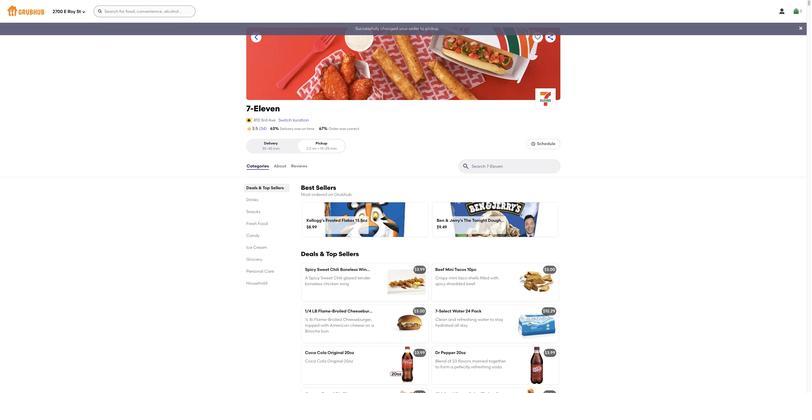 Task type: vqa. For each thing, say whether or not it's contained in the screenshot.
Chicken Wings - Spicy (5 piece) Image
yes



Task type: describe. For each thing, give the bounding box(es) containing it.
location
[[293, 118, 309, 123]]

kellogg's frosted flakes 13.5oz $8.99
[[307, 218, 368, 230]]

•
[[318, 147, 319, 151]]

0 vertical spatial cola
[[317, 351, 327, 356]]

blend of 23 flavors married together to form a pefectly refreshing soda.
[[436, 359, 506, 370]]

chicken
[[324, 282, 339, 287]]

3rd
[[261, 118, 268, 123]]

refreshing inside blend of 23 flavors married together to form a pefectly refreshing soda.
[[472, 365, 491, 370]]

topped
[[305, 323, 320, 328]]

(34)
[[259, 126, 267, 131]]

7- for select
[[436, 309, 439, 314]]

beef
[[436, 268, 445, 273]]

care
[[265, 269, 274, 274]]

1/4
[[305, 309, 312, 314]]

order
[[329, 127, 339, 131]]

spicy inside the a spicy sweet chili glazed tender boneless chicken wing
[[309, 276, 320, 281]]

of
[[448, 359, 452, 364]]

1 horizontal spatial &
[[320, 251, 325, 258]]

married
[[472, 359, 488, 364]]

hydrated
[[436, 323, 454, 328]]

share icon image
[[547, 34, 554, 41]]

jerry's
[[450, 218, 463, 223]]

about
[[274, 164, 286, 169]]

broiled for cheeseburger
[[333, 309, 347, 314]]

fresh food tab
[[247, 221, 287, 227]]

7- for eleven
[[247, 104, 254, 114]]

1 vertical spatial deals
[[301, 251, 319, 258]]

successfully
[[356, 26, 380, 31]]

min inside the delivery 30–45 min
[[273, 147, 280, 151]]

0 vertical spatial spicy
[[305, 268, 316, 273]]

crispy mini taco shells filled with spicy shredded beef.
[[436, 276, 499, 287]]

2.2
[[307, 147, 311, 151]]

¼ lb flame-broiled cheeseburger, topped with american cheese on a brioche bun
[[305, 317, 374, 334]]

beef mini tacos 10pc
[[436, 268, 477, 273]]

successfully changed your order to pickup.
[[356, 26, 440, 31]]

filled
[[480, 276, 490, 281]]

shells
[[469, 276, 479, 281]]

$3.99 for dr
[[415, 351, 425, 356]]

glazed
[[344, 276, 357, 281]]

switch location button
[[279, 117, 309, 124]]

flame- for lb
[[314, 317, 328, 322]]

beef.
[[467, 282, 476, 287]]

30–45
[[262, 147, 273, 151]]

0 vertical spatial chili
[[330, 268, 339, 273]]

was for 67
[[340, 127, 346, 131]]

snacks tab
[[247, 209, 287, 215]]

chicken wings - spicy (5 piece) image
[[515, 389, 559, 393]]

810 3rd ave
[[254, 118, 276, 123]]

a
[[305, 276, 308, 281]]

select
[[439, 309, 452, 314]]

svg image for successfully changed your order to pickup.
[[799, 26, 804, 31]]

mi
[[313, 147, 317, 151]]

spicy sweet chili boneless wings 8 count
[[305, 268, 387, 273]]

categories
[[247, 164, 269, 169]]

best
[[301, 184, 315, 192]]

save this restaurant button
[[533, 32, 543, 42]]

Search for food, convenience, alcohol... search field
[[94, 6, 196, 17]]

ben & jerry's the tonight dough... $9.49
[[437, 218, 505, 230]]

flakes
[[342, 218, 355, 223]]

grubhub
[[334, 192, 352, 197]]

mini
[[449, 276, 458, 281]]

svg image for schedule
[[532, 142, 536, 146]]

sweet inside the a spicy sweet chili glazed tender boneless chicken wing
[[321, 276, 333, 281]]

$10.29
[[543, 309, 556, 314]]

water
[[478, 317, 489, 322]]

pack
[[472, 309, 482, 314]]

ice cream
[[247, 245, 267, 250]]

broiled for cheeseburger,
[[328, 317, 342, 322]]

your
[[399, 26, 408, 31]]

2 coca from the top
[[305, 359, 316, 364]]

lb
[[312, 309, 318, 314]]

switch location
[[279, 118, 309, 123]]

form
[[441, 365, 450, 370]]

wing
[[340, 282, 349, 287]]

with inside ¼ lb flame-broiled cheeseburger, topped with american cheese on a brioche bun
[[321, 323, 329, 328]]

reviews button
[[291, 156, 308, 177]]

deals & top sellers tab
[[247, 185, 287, 191]]

with inside crispy mini taco shells filled with spicy shredded beef.
[[491, 276, 499, 281]]

2 coca cola original 20oz from the top
[[305, 359, 353, 364]]

american
[[330, 323, 349, 328]]

7-select water 24 pack
[[436, 309, 482, 314]]

Search 7-Eleven search field
[[471, 164, 559, 169]]

grocery tab
[[247, 257, 287, 263]]

a inside ¼ lb flame-broiled cheeseburger, topped with american cheese on a brioche bun
[[372, 323, 374, 328]]

save this restaurant image
[[535, 34, 542, 41]]

schedule button
[[527, 139, 561, 149]]

2700 e roy st
[[53, 9, 81, 14]]

boneless
[[305, 282, 323, 287]]

delivery 30–45 min
[[262, 142, 280, 151]]

13.5oz
[[356, 218, 368, 223]]

chili inside the a spicy sweet chili glazed tender boneless chicken wing
[[334, 276, 343, 281]]

10pc
[[468, 268, 477, 273]]

most
[[301, 192, 311, 197]]

option group containing delivery 30–45 min
[[247, 139, 346, 154]]

beef mini tacos 10pc image
[[515, 264, 559, 302]]

personal care tab
[[247, 269, 287, 275]]

1 coca cola original 20oz from the top
[[305, 351, 354, 356]]

delivery for 30–45
[[264, 142, 278, 146]]

1 vertical spatial cola
[[317, 359, 327, 364]]

refreshing inside clean and refreshing water to stay hydrated all day.
[[457, 317, 477, 322]]

fresh food
[[247, 221, 268, 226]]

24
[[466, 309, 471, 314]]

the
[[464, 218, 472, 223]]

food
[[258, 221, 268, 226]]

schedule
[[537, 141, 556, 146]]

quarter pound big bite image
[[385, 389, 429, 393]]

cheese
[[350, 323, 365, 328]]

categories button
[[247, 156, 269, 177]]

brioche
[[305, 329, 320, 334]]

cream
[[253, 245, 267, 250]]

$9.49
[[437, 225, 447, 230]]

a inside blend of 23 flavors married together to form a pefectly refreshing soda.
[[451, 365, 454, 370]]

cheeseburger
[[348, 309, 376, 314]]

caret left icon image
[[253, 34, 260, 41]]

8
[[372, 268, 375, 273]]

$8.99
[[307, 225, 317, 230]]



Task type: locate. For each thing, give the bounding box(es) containing it.
0 horizontal spatial on
[[302, 127, 306, 131]]

top up spicy sweet chili boneless wings 8 count at the bottom left
[[326, 251, 337, 258]]

on inside ¼ lb flame-broiled cheeseburger, topped with american cheese on a brioche bun
[[366, 323, 371, 328]]

0 vertical spatial deals
[[247, 186, 258, 191]]

together
[[489, 359, 506, 364]]

0 vertical spatial refreshing
[[457, 317, 477, 322]]

a right 'cheese'
[[372, 323, 374, 328]]

fresh
[[247, 221, 257, 226]]

2 horizontal spatial to
[[490, 317, 494, 322]]

with
[[491, 276, 499, 281], [321, 323, 329, 328]]

2 vertical spatial on
[[366, 323, 371, 328]]

ordered
[[312, 192, 327, 197]]

sellers
[[316, 184, 336, 192], [271, 186, 284, 191], [339, 251, 359, 258]]

0 vertical spatial sweet
[[317, 268, 329, 273]]

svg image for 3
[[793, 8, 800, 15]]

2 horizontal spatial sellers
[[339, 251, 359, 258]]

main navigation navigation
[[0, 0, 807, 23]]

e
[[64, 9, 67, 14]]

3
[[800, 9, 803, 14]]

to inside blend of 23 flavors married together to form a pefectly refreshing soda.
[[436, 365, 440, 370]]

personal
[[247, 269, 264, 274]]

star icon image
[[247, 126, 252, 132]]

0 vertical spatial delivery
[[280, 127, 294, 131]]

to for water
[[490, 317, 494, 322]]

coca cola original 20oz
[[305, 351, 354, 356], [305, 359, 353, 364]]

1 horizontal spatial deals & top sellers
[[301, 251, 359, 258]]

sellers up drinks tab
[[271, 186, 284, 191]]

cola
[[317, 351, 327, 356], [317, 359, 327, 364]]

household
[[247, 281, 268, 286]]

1 horizontal spatial top
[[326, 251, 337, 258]]

1 vertical spatial coca cola original 20oz
[[305, 359, 353, 364]]

1 vertical spatial deals & top sellers
[[301, 251, 359, 258]]

1 horizontal spatial min
[[331, 147, 337, 151]]

$3.99 for beef
[[415, 268, 425, 273]]

deals inside tab
[[247, 186, 258, 191]]

chili up wing
[[334, 276, 343, 281]]

svg image for 2700 e roy st
[[82, 10, 86, 14]]

7-eleven logo image
[[536, 88, 556, 109]]

67
[[319, 126, 324, 131]]

0 horizontal spatial svg image
[[82, 10, 86, 14]]

dr pepper 20oz image
[[515, 347, 559, 385]]

to for order
[[421, 26, 425, 31]]

sellers up ordered
[[316, 184, 336, 192]]

1 horizontal spatial sellers
[[316, 184, 336, 192]]

0 vertical spatial top
[[263, 186, 270, 191]]

st
[[77, 9, 81, 14]]

stay
[[495, 317, 504, 322]]

0 horizontal spatial was
[[294, 127, 301, 131]]

0 vertical spatial on
[[302, 127, 306, 131]]

refreshing down married
[[472, 365, 491, 370]]

pickup 2.2 mi • 15–25 min
[[307, 142, 337, 151]]

personal care
[[247, 269, 274, 274]]

1 vertical spatial original
[[328, 359, 343, 364]]

0 horizontal spatial deals
[[247, 186, 258, 191]]

3.5
[[252, 126, 258, 131]]

1 vertical spatial chili
[[334, 276, 343, 281]]

svg image down 3
[[799, 26, 804, 31]]

0 vertical spatial deals & top sellers
[[247, 186, 284, 191]]

was down location
[[294, 127, 301, 131]]

1 vertical spatial delivery
[[264, 142, 278, 146]]

0 vertical spatial flame-
[[318, 309, 333, 314]]

0 horizontal spatial svg image
[[98, 9, 102, 14]]

0 horizontal spatial to
[[421, 26, 425, 31]]

ice
[[247, 245, 252, 250]]

with up bun
[[321, 323, 329, 328]]

deals up a
[[301, 251, 319, 258]]

0 horizontal spatial deals & top sellers
[[247, 186, 284, 191]]

7-select water 24 pack image
[[515, 305, 559, 343]]

svg image inside 3 button
[[793, 8, 800, 15]]

1 horizontal spatial with
[[491, 276, 499, 281]]

$3.00 for crispy mini taco shells filled with spicy shredded beef.
[[545, 268, 556, 273]]

spicy
[[436, 282, 446, 287]]

810
[[254, 118, 260, 123]]

3 button
[[793, 6, 803, 17]]

was right order
[[340, 127, 346, 131]]

1 vertical spatial broiled
[[328, 317, 342, 322]]

chili up the a spicy sweet chili glazed tender boneless chicken wing
[[330, 268, 339, 273]]

subscription pass image
[[247, 118, 252, 123]]

flame-
[[318, 309, 333, 314], [314, 317, 328, 322]]

kellogg's
[[307, 218, 325, 223]]

pickup.
[[426, 26, 440, 31]]

2 vertical spatial &
[[320, 251, 325, 258]]

delivery up 30–45
[[264, 142, 278, 146]]

0 horizontal spatial a
[[372, 323, 374, 328]]

flame- for lb
[[318, 309, 333, 314]]

sellers inside tab
[[271, 186, 284, 191]]

1 horizontal spatial was
[[340, 127, 346, 131]]

svg image
[[793, 8, 800, 15], [98, 9, 102, 14], [532, 142, 536, 146]]

changed
[[381, 26, 398, 31]]

1 horizontal spatial deals
[[301, 251, 319, 258]]

about button
[[274, 156, 287, 177]]

dough...
[[488, 218, 505, 223]]

flame- inside ¼ lb flame-broiled cheeseburger, topped with american cheese on a brioche bun
[[314, 317, 328, 322]]

0 vertical spatial to
[[421, 26, 425, 31]]

2 horizontal spatial &
[[446, 218, 449, 223]]

clean
[[436, 317, 448, 322]]

ben
[[437, 218, 445, 223]]

switch
[[279, 118, 292, 123]]

deals & top sellers up spicy sweet chili boneless wings 8 count at the bottom left
[[301, 251, 359, 258]]

&
[[259, 186, 262, 191], [446, 218, 449, 223], [320, 251, 325, 258]]

7-eleven
[[247, 104, 280, 114]]

option group
[[247, 139, 346, 154]]

delivery
[[280, 127, 294, 131], [264, 142, 278, 146]]

was
[[294, 127, 301, 131], [340, 127, 346, 131]]

1 horizontal spatial svg image
[[779, 8, 786, 15]]

delivery was on time
[[280, 127, 315, 131]]

to left the "stay"
[[490, 317, 494, 322]]

0 vertical spatial coca cola original 20oz
[[305, 351, 354, 356]]

1/4 lb flame-broiled cheeseburger image
[[385, 305, 429, 343]]

ice cream tab
[[247, 245, 287, 251]]

1 horizontal spatial 7-
[[436, 309, 439, 314]]

1 vertical spatial coca
[[305, 359, 316, 364]]

1 vertical spatial sweet
[[321, 276, 333, 281]]

to down blend
[[436, 365, 440, 370]]

a spicy sweet chili glazed tender boneless chicken wing
[[305, 276, 371, 287]]

1 vertical spatial $3.00
[[414, 309, 425, 314]]

1 horizontal spatial $3.00
[[545, 268, 556, 273]]

1 vertical spatial spicy
[[309, 276, 320, 281]]

dr
[[436, 351, 440, 356]]

2 horizontal spatial svg image
[[793, 8, 800, 15]]

on inside best sellers most ordered on grubhub
[[328, 192, 333, 197]]

& up spicy sweet chili boneless wings 8 count at the bottom left
[[320, 251, 325, 258]]

household tab
[[247, 281, 287, 287]]

0 vertical spatial 7-
[[247, 104, 254, 114]]

20oz
[[345, 351, 354, 356], [457, 351, 466, 356], [344, 359, 353, 364]]

reviews
[[291, 164, 308, 169]]

deals & top sellers up drinks tab
[[247, 186, 284, 191]]

0 horizontal spatial delivery
[[264, 142, 278, 146]]

2 was from the left
[[340, 127, 346, 131]]

2 horizontal spatial svg image
[[799, 26, 804, 31]]

refreshing up day.
[[457, 317, 477, 322]]

flame- right lb
[[314, 317, 328, 322]]

1 horizontal spatial to
[[436, 365, 440, 370]]

0 horizontal spatial sellers
[[271, 186, 284, 191]]

7- up clean
[[436, 309, 439, 314]]

original
[[328, 351, 344, 356], [328, 359, 343, 364]]

0 horizontal spatial &
[[259, 186, 262, 191]]

to right order at the top right
[[421, 26, 425, 31]]

flame- right lb at bottom
[[318, 309, 333, 314]]

drinks tab
[[247, 197, 287, 203]]

on right 'cheese'
[[366, 323, 371, 328]]

1 vertical spatial flame-
[[314, 317, 328, 322]]

min right 30–45
[[273, 147, 280, 151]]

1 vertical spatial on
[[328, 192, 333, 197]]

1 vertical spatial with
[[321, 323, 329, 328]]

drinks
[[247, 198, 259, 203]]

& inside tab
[[259, 186, 262, 191]]

taco
[[459, 276, 468, 281]]

1 vertical spatial refreshing
[[472, 365, 491, 370]]

delivery for was
[[280, 127, 294, 131]]

candy tab
[[247, 233, 287, 239]]

on left time in the left top of the page
[[302, 127, 306, 131]]

min inside pickup 2.2 mi • 15–25 min
[[331, 147, 337, 151]]

flavors
[[458, 359, 471, 364]]

clean and refreshing water to stay hydrated all day.
[[436, 317, 504, 328]]

order
[[409, 26, 420, 31]]

2700
[[53, 9, 63, 14]]

& up drinks tab
[[259, 186, 262, 191]]

0 horizontal spatial min
[[273, 147, 280, 151]]

sellers inside best sellers most ordered on grubhub
[[316, 184, 336, 192]]

& right 'ben'
[[446, 218, 449, 223]]

was for 63
[[294, 127, 301, 131]]

to inside clean and refreshing water to stay hydrated all day.
[[490, 317, 494, 322]]

tender
[[358, 276, 371, 281]]

svg image inside schedule button
[[532, 142, 536, 146]]

snacks
[[247, 210, 261, 215]]

broiled inside ¼ lb flame-broiled cheeseburger, topped with american cheese on a brioche bun
[[328, 317, 342, 322]]

delivery inside the delivery 30–45 min
[[264, 142, 278, 146]]

candy
[[247, 233, 260, 238]]

crispy
[[436, 276, 448, 281]]

svg image left 3 button
[[779, 8, 786, 15]]

0 horizontal spatial 7-
[[247, 104, 254, 114]]

& inside ben & jerry's the tonight dough... $9.49
[[446, 218, 449, 223]]

a
[[372, 323, 374, 328], [451, 365, 454, 370]]

mini
[[446, 268, 454, 273]]

0 horizontal spatial with
[[321, 323, 329, 328]]

spicy sweet chili boneless wings 8 count image
[[385, 264, 429, 302]]

0 horizontal spatial $3.00
[[414, 309, 425, 314]]

broiled
[[333, 309, 347, 314], [328, 317, 342, 322]]

with right filled
[[491, 276, 499, 281]]

svg image right the st
[[82, 10, 86, 14]]

frosted
[[326, 218, 341, 223]]

7- up subscription pass image
[[247, 104, 254, 114]]

pickup
[[316, 142, 328, 146]]

1 vertical spatial &
[[446, 218, 449, 223]]

2 horizontal spatial on
[[366, 323, 371, 328]]

1 vertical spatial 7-
[[436, 309, 439, 314]]

deals & top sellers inside tab
[[247, 186, 284, 191]]

coca cola original 20oz image
[[385, 347, 429, 385]]

$3.00 for ¼ lb flame-broiled cheeseburger, topped with american cheese on a brioche bun
[[414, 309, 425, 314]]

1 coca from the top
[[305, 351, 316, 356]]

spicy up a
[[305, 268, 316, 273]]

15–25
[[320, 147, 330, 151]]

min right 15–25
[[331, 147, 337, 151]]

svg image
[[779, 8, 786, 15], [82, 10, 86, 14], [799, 26, 804, 31]]

1 vertical spatial a
[[451, 365, 454, 370]]

a down of
[[451, 365, 454, 370]]

shredded
[[447, 282, 466, 287]]

delivery down switch
[[280, 127, 294, 131]]

1 horizontal spatial svg image
[[532, 142, 536, 146]]

magnifying glass icon image
[[463, 163, 470, 170]]

order was correct
[[329, 127, 359, 131]]

0 vertical spatial $3.00
[[545, 268, 556, 273]]

tacos
[[455, 268, 467, 273]]

spicy up boneless on the bottom left
[[309, 276, 320, 281]]

2 vertical spatial to
[[436, 365, 440, 370]]

1 horizontal spatial on
[[328, 192, 333, 197]]

0 vertical spatial coca
[[305, 351, 316, 356]]

sellers up the boneless
[[339, 251, 359, 258]]

sweet
[[317, 268, 329, 273], [321, 276, 333, 281]]

on right ordered
[[328, 192, 333, 197]]

boneless
[[340, 268, 358, 273]]

tonight
[[473, 218, 487, 223]]

1 was from the left
[[294, 127, 301, 131]]

1 horizontal spatial delivery
[[280, 127, 294, 131]]

day.
[[460, 323, 469, 328]]

2 min from the left
[[331, 147, 337, 151]]

0 horizontal spatial top
[[263, 186, 270, 191]]

0 vertical spatial &
[[259, 186, 262, 191]]

0 vertical spatial original
[[328, 351, 344, 356]]

0 vertical spatial broiled
[[333, 309, 347, 314]]

deals & top sellers
[[247, 186, 284, 191], [301, 251, 359, 258]]

$3.00
[[545, 268, 556, 273], [414, 309, 425, 314]]

water
[[453, 309, 465, 314]]

0 vertical spatial a
[[372, 323, 374, 328]]

1 min from the left
[[273, 147, 280, 151]]

1 horizontal spatial a
[[451, 365, 454, 370]]

count
[[376, 268, 387, 273]]

deals up the 'drinks'
[[247, 186, 258, 191]]

1 vertical spatial top
[[326, 251, 337, 258]]

cheeseburger,
[[343, 317, 372, 322]]

spicy
[[305, 268, 316, 273], [309, 276, 320, 281]]

1 vertical spatial to
[[490, 317, 494, 322]]

top inside tab
[[263, 186, 270, 191]]

0 vertical spatial with
[[491, 276, 499, 281]]

top up drinks tab
[[263, 186, 270, 191]]

deals
[[247, 186, 258, 191], [301, 251, 319, 258]]

23
[[453, 359, 457, 364]]



